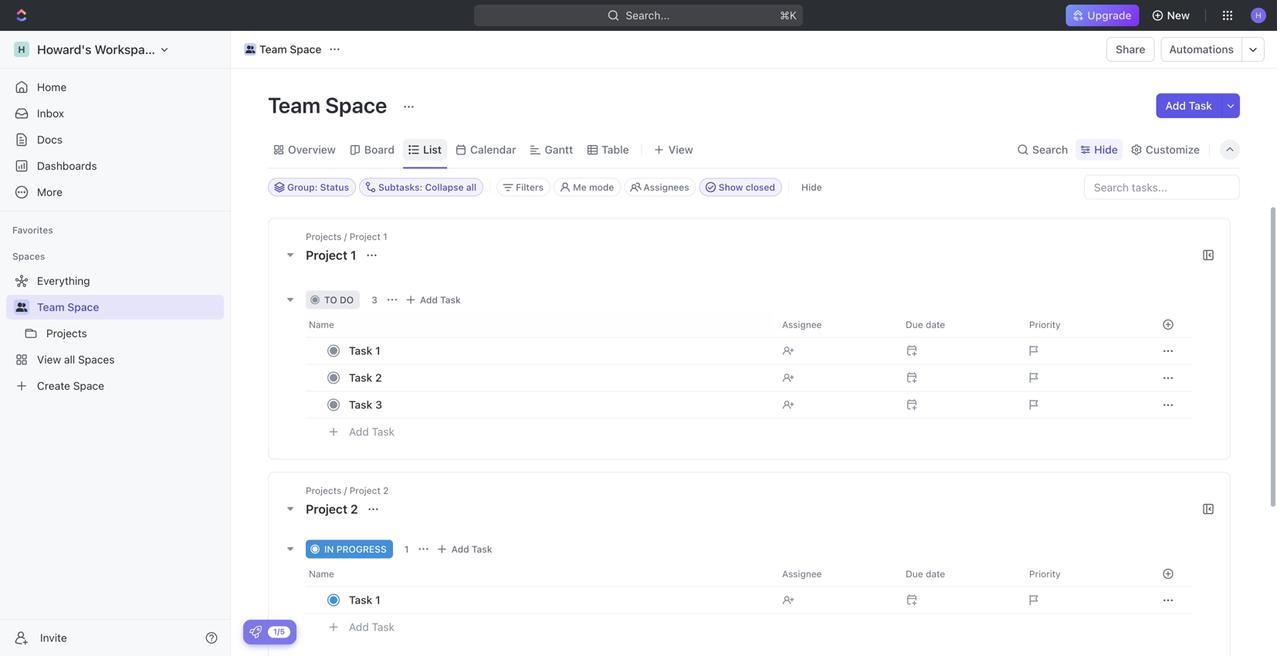 Task type: locate. For each thing, give the bounding box(es) containing it.
status
[[320, 182, 349, 193]]

hide button
[[1076, 139, 1123, 161]]

due date for name
[[906, 319, 946, 330]]

1 for project 1
[[351, 248, 357, 263]]

gantt link
[[542, 139, 573, 161]]

1 / from the top
[[344, 231, 347, 242]]

all up create space
[[64, 353, 75, 366]]

2 name button from the top
[[306, 562, 773, 587]]

home
[[37, 81, 67, 93]]

‎task inside ‎task 1 link
[[349, 345, 373, 357]]

space down view all spaces
[[73, 380, 104, 392]]

1 down projects / project 1
[[351, 248, 357, 263]]

2 due date button from the top
[[897, 562, 1020, 587]]

projects / project 1
[[306, 231, 388, 242]]

due date button
[[897, 312, 1020, 337], [897, 562, 1020, 587]]

1 vertical spatial date
[[926, 569, 946, 580]]

0 vertical spatial name
[[309, 319, 334, 330]]

docs
[[37, 133, 63, 146]]

spaces up create space link
[[78, 353, 115, 366]]

assignee button
[[773, 312, 897, 337], [773, 562, 897, 587]]

task 3
[[349, 399, 382, 411]]

view up 'create'
[[37, 353, 61, 366]]

name button up task 1 link on the bottom of the page
[[306, 562, 773, 587]]

0 horizontal spatial team space link
[[37, 295, 221, 320]]

team space
[[260, 43, 322, 56], [268, 92, 392, 118], [37, 301, 99, 314]]

projects for project 1
[[306, 231, 342, 242]]

0 vertical spatial priority
[[1030, 319, 1061, 330]]

1 vertical spatial projects
[[46, 327, 87, 340]]

1 name from the top
[[309, 319, 334, 330]]

hide inside hide dropdown button
[[1095, 143, 1118, 156]]

2 up task 3
[[375, 372, 382, 384]]

all right collapse
[[466, 182, 477, 193]]

view up assignees
[[669, 143, 694, 156]]

0 vertical spatial due date button
[[897, 312, 1020, 337]]

name down to
[[309, 319, 334, 330]]

team space up overview
[[268, 92, 392, 118]]

1 vertical spatial priority
[[1030, 569, 1061, 580]]

‎task 1
[[349, 345, 381, 357]]

‎task
[[349, 345, 373, 357], [349, 372, 373, 384]]

2 vertical spatial 2
[[351, 502, 358, 517]]

1 vertical spatial name button
[[306, 562, 773, 587]]

due
[[906, 319, 924, 330], [906, 569, 924, 580]]

projects / project 2
[[306, 486, 389, 496]]

calendar link
[[467, 139, 516, 161]]

2 vertical spatial team space
[[37, 301, 99, 314]]

hide button
[[796, 178, 829, 197]]

project up project 1
[[350, 231, 381, 242]]

‎task for ‎task 2
[[349, 372, 373, 384]]

1 vertical spatial all
[[64, 353, 75, 366]]

hide right search
[[1095, 143, 1118, 156]]

hide right closed
[[802, 182, 822, 193]]

0 horizontal spatial 2
[[351, 502, 358, 517]]

name for in progress
[[309, 569, 334, 580]]

1 due from the top
[[906, 319, 924, 330]]

/ up project 1
[[344, 231, 347, 242]]

1 horizontal spatial view
[[669, 143, 694, 156]]

closed
[[746, 182, 776, 193]]

task
[[1189, 99, 1213, 112], [440, 295, 461, 306], [349, 399, 373, 411], [372, 426, 395, 439], [472, 544, 492, 555], [349, 594, 373, 607], [372, 621, 395, 634]]

1 horizontal spatial h
[[1256, 11, 1262, 20]]

0 vertical spatial hide
[[1095, 143, 1118, 156]]

‎task down ‎task 1
[[349, 372, 373, 384]]

name down in
[[309, 569, 334, 580]]

0 vertical spatial all
[[466, 182, 477, 193]]

inbox link
[[6, 101, 224, 126]]

create space link
[[6, 374, 221, 399]]

projects link
[[46, 321, 221, 346]]

2 ‎task from the top
[[349, 372, 373, 384]]

view button
[[649, 132, 699, 168]]

1 due date from the top
[[906, 319, 946, 330]]

0 horizontal spatial h
[[18, 44, 25, 55]]

assignee
[[783, 319, 822, 330], [783, 569, 822, 580]]

name
[[309, 319, 334, 330], [309, 569, 334, 580]]

2 due date from the top
[[906, 569, 946, 580]]

1 vertical spatial 3
[[375, 399, 382, 411]]

1 vertical spatial /
[[344, 486, 347, 496]]

1 horizontal spatial team space link
[[240, 40, 326, 59]]

team space link
[[240, 40, 326, 59], [37, 295, 221, 320]]

more button
[[6, 180, 224, 205]]

priority button
[[1020, 312, 1144, 337], [1020, 562, 1144, 587]]

user group image
[[245, 46, 255, 53]]

1 name button from the top
[[306, 312, 773, 337]]

hide
[[1095, 143, 1118, 156], [802, 182, 822, 193]]

team space right user group image
[[260, 43, 322, 56]]

‎task up ‎task 2
[[349, 345, 373, 357]]

spaces down "favorites"
[[12, 251, 45, 262]]

priority
[[1030, 319, 1061, 330], [1030, 569, 1061, 580]]

2 up progress
[[383, 486, 389, 496]]

show
[[719, 182, 743, 193]]

1 vertical spatial view
[[37, 353, 61, 366]]

1 horizontal spatial 2
[[375, 372, 382, 384]]

1 down progress
[[375, 594, 381, 607]]

view for view
[[669, 143, 694, 156]]

new button
[[1146, 3, 1200, 28]]

projects up project 1
[[306, 231, 342, 242]]

‎task inside ‎task 2 'link'
[[349, 372, 373, 384]]

team up the overview link
[[268, 92, 321, 118]]

0 vertical spatial due date
[[906, 319, 946, 330]]

0 vertical spatial ‎task
[[349, 345, 373, 357]]

2 name from the top
[[309, 569, 334, 580]]

1 horizontal spatial hide
[[1095, 143, 1118, 156]]

team
[[260, 43, 287, 56], [268, 92, 321, 118], [37, 301, 65, 314]]

view inside button
[[669, 143, 694, 156]]

1 ‎task from the top
[[349, 345, 373, 357]]

1 vertical spatial name
[[309, 569, 334, 580]]

0 vertical spatial /
[[344, 231, 347, 242]]

3 right do
[[372, 295, 378, 306]]

1 right progress
[[405, 544, 409, 555]]

assignees button
[[625, 178, 697, 197]]

2 date from the top
[[926, 569, 946, 580]]

to do
[[324, 295, 354, 306]]

view all spaces link
[[6, 348, 221, 372]]

2 vertical spatial team
[[37, 301, 65, 314]]

1 priority button from the top
[[1020, 312, 1144, 337]]

customize
[[1146, 143, 1200, 156]]

0 horizontal spatial all
[[64, 353, 75, 366]]

0 vertical spatial 2
[[375, 372, 382, 384]]

1 up ‎task 2
[[375, 345, 381, 357]]

1/5
[[273, 628, 285, 637]]

table
[[602, 143, 629, 156]]

0 vertical spatial name button
[[306, 312, 773, 337]]

table link
[[599, 139, 629, 161]]

share
[[1116, 43, 1146, 56]]

2
[[375, 372, 382, 384], [383, 486, 389, 496], [351, 502, 358, 517]]

3 down ‎task 2
[[375, 399, 382, 411]]

/ for 1
[[344, 231, 347, 242]]

2 vertical spatial projects
[[306, 486, 342, 496]]

projects up view all spaces
[[46, 327, 87, 340]]

search
[[1033, 143, 1069, 156]]

add
[[1166, 99, 1187, 112], [420, 295, 438, 306], [349, 426, 369, 439], [452, 544, 469, 555], [349, 621, 369, 634]]

project
[[350, 231, 381, 242], [306, 248, 348, 263], [350, 486, 381, 496], [306, 502, 348, 517]]

0 vertical spatial assignee
[[783, 319, 822, 330]]

1 vertical spatial team space
[[268, 92, 392, 118]]

add task
[[1166, 99, 1213, 112], [420, 295, 461, 306], [349, 426, 395, 439], [452, 544, 492, 555], [349, 621, 395, 634]]

share button
[[1107, 37, 1155, 62]]

favorites button
[[6, 221, 59, 239]]

0 vertical spatial view
[[669, 143, 694, 156]]

2 down projects / project 2
[[351, 502, 358, 517]]

onboarding checklist button element
[[250, 626, 262, 639]]

0 vertical spatial spaces
[[12, 251, 45, 262]]

1 vertical spatial hide
[[802, 182, 822, 193]]

2 inside ‎task 2 'link'
[[375, 372, 382, 384]]

onboarding checklist button image
[[250, 626, 262, 639]]

spaces
[[12, 251, 45, 262], [78, 353, 115, 366]]

1 priority from the top
[[1030, 319, 1061, 330]]

/ for 2
[[344, 486, 347, 496]]

1 for ‎task 1
[[375, 345, 381, 357]]

team inside tree
[[37, 301, 65, 314]]

due date button for assignee
[[897, 562, 1020, 587]]

0 vertical spatial h
[[1256, 11, 1262, 20]]

2 / from the top
[[344, 486, 347, 496]]

collapse
[[425, 182, 464, 193]]

0 vertical spatial team
[[260, 43, 287, 56]]

all
[[466, 182, 477, 193], [64, 353, 75, 366]]

1 horizontal spatial spaces
[[78, 353, 115, 366]]

subtasks: collapse all
[[379, 182, 477, 193]]

0 horizontal spatial view
[[37, 353, 61, 366]]

0 vertical spatial due
[[906, 319, 924, 330]]

1 vertical spatial spaces
[[78, 353, 115, 366]]

1 date from the top
[[926, 319, 946, 330]]

1 vertical spatial due
[[906, 569, 924, 580]]

projects up the project 2
[[306, 486, 342, 496]]

1 vertical spatial due date
[[906, 569, 946, 580]]

1 vertical spatial due date button
[[897, 562, 1020, 587]]

0 vertical spatial projects
[[306, 231, 342, 242]]

due date for assignee
[[906, 569, 946, 580]]

1 vertical spatial assignee
[[783, 569, 822, 580]]

0 horizontal spatial hide
[[802, 182, 822, 193]]

tree inside sidebar 'navigation'
[[6, 269, 224, 399]]

2 horizontal spatial 2
[[383, 486, 389, 496]]

team space down everything
[[37, 301, 99, 314]]

view button
[[649, 139, 699, 161]]

project 1
[[306, 248, 360, 263]]

do
[[340, 295, 354, 306]]

projects
[[306, 231, 342, 242], [46, 327, 87, 340], [306, 486, 342, 496]]

1 horizontal spatial all
[[466, 182, 477, 193]]

1 vertical spatial 2
[[383, 486, 389, 496]]

1 due date button from the top
[[897, 312, 1020, 337]]

search...
[[626, 9, 670, 22]]

1 vertical spatial assignee button
[[773, 562, 897, 587]]

name button up ‎task 1 link at bottom
[[306, 312, 773, 337]]

team right user group image
[[260, 43, 287, 56]]

1 vertical spatial ‎task
[[349, 372, 373, 384]]

howard's workspace, , element
[[14, 42, 29, 57]]

user group image
[[16, 303, 27, 312]]

0 vertical spatial assignee button
[[773, 312, 897, 337]]

1 vertical spatial priority button
[[1020, 562, 1144, 587]]

due date
[[906, 319, 946, 330], [906, 569, 946, 580]]

0 vertical spatial priority button
[[1020, 312, 1144, 337]]

spaces inside tree
[[78, 353, 115, 366]]

add task button
[[1157, 93, 1222, 118], [402, 291, 467, 309], [342, 423, 401, 441], [433, 540, 499, 559], [342, 618, 401, 637]]

0 vertical spatial date
[[926, 319, 946, 330]]

tree
[[6, 269, 224, 399]]

team space inside sidebar 'navigation'
[[37, 301, 99, 314]]

view inside tree
[[37, 353, 61, 366]]

tree containing everything
[[6, 269, 224, 399]]

progress
[[337, 544, 387, 555]]

/ up the project 2
[[344, 486, 347, 496]]

dashboards
[[37, 160, 97, 172]]

1
[[383, 231, 388, 242], [351, 248, 357, 263], [375, 345, 381, 357], [405, 544, 409, 555], [375, 594, 381, 607]]

team down everything
[[37, 301, 65, 314]]

h inside "dropdown button"
[[1256, 11, 1262, 20]]

2 due from the top
[[906, 569, 924, 580]]

1 vertical spatial h
[[18, 44, 25, 55]]



Task type: describe. For each thing, give the bounding box(es) containing it.
calendar
[[470, 143, 516, 156]]

to
[[324, 295, 337, 306]]

task 1 link
[[345, 589, 770, 612]]

subtasks:
[[379, 182, 423, 193]]

task 3 link
[[345, 394, 770, 416]]

me mode button
[[554, 178, 621, 197]]

1 vertical spatial team
[[268, 92, 321, 118]]

workspace
[[95, 42, 159, 57]]

home link
[[6, 75, 224, 100]]

group:
[[287, 182, 318, 193]]

⌘k
[[780, 9, 797, 22]]

‎task 2
[[349, 372, 382, 384]]

overview link
[[285, 139, 336, 161]]

project 2
[[306, 502, 361, 517]]

everything
[[37, 275, 90, 287]]

docs link
[[6, 127, 224, 152]]

0 vertical spatial team space
[[260, 43, 322, 56]]

date for assignee
[[926, 569, 946, 580]]

0 vertical spatial team space link
[[240, 40, 326, 59]]

date for name
[[926, 319, 946, 330]]

favorites
[[12, 225, 53, 236]]

due for name
[[906, 319, 924, 330]]

space right user group image
[[290, 43, 322, 56]]

sidebar navigation
[[0, 31, 234, 657]]

inbox
[[37, 107, 64, 120]]

1 assignee button from the top
[[773, 312, 897, 337]]

board link
[[361, 139, 395, 161]]

due date button for name
[[897, 312, 1020, 337]]

0 vertical spatial 3
[[372, 295, 378, 306]]

view all spaces
[[37, 353, 115, 366]]

‎task 1 link
[[345, 340, 770, 362]]

project down projects / project 1
[[306, 248, 348, 263]]

in progress
[[324, 544, 387, 555]]

board
[[364, 143, 395, 156]]

list
[[423, 143, 442, 156]]

automations button
[[1162, 38, 1242, 61]]

hide inside hide button
[[802, 182, 822, 193]]

more
[[37, 186, 63, 199]]

me
[[573, 182, 587, 193]]

howard's
[[37, 42, 92, 57]]

create space
[[37, 380, 104, 392]]

in
[[324, 544, 334, 555]]

project down projects / project 2
[[306, 502, 348, 517]]

filters button
[[497, 178, 551, 197]]

all inside tree
[[64, 353, 75, 366]]

everything link
[[6, 269, 221, 294]]

list link
[[420, 139, 442, 161]]

new
[[1168, 9, 1190, 22]]

overview
[[288, 143, 336, 156]]

Search tasks... text field
[[1085, 176, 1240, 199]]

h inside sidebar 'navigation'
[[18, 44, 25, 55]]

2 for ‎task 2
[[375, 372, 382, 384]]

‎task for ‎task 1
[[349, 345, 373, 357]]

project up the project 2
[[350, 486, 381, 496]]

h button
[[1247, 3, 1272, 28]]

assignees
[[644, 182, 690, 193]]

upgrade link
[[1066, 5, 1140, 26]]

show closed button
[[700, 178, 782, 197]]

0 horizontal spatial spaces
[[12, 251, 45, 262]]

filters
[[516, 182, 544, 193]]

space up the board link
[[325, 92, 387, 118]]

1 assignee from the top
[[783, 319, 822, 330]]

projects for project 2
[[306, 486, 342, 496]]

‎task 2 link
[[345, 367, 770, 389]]

upgrade
[[1088, 9, 1132, 22]]

create
[[37, 380, 70, 392]]

2 assignee from the top
[[783, 569, 822, 580]]

1 down 'subtasks:'
[[383, 231, 388, 242]]

2 priority button from the top
[[1020, 562, 1144, 587]]

2 priority from the top
[[1030, 569, 1061, 580]]

space down everything
[[67, 301, 99, 314]]

view for view all spaces
[[37, 353, 61, 366]]

2 assignee button from the top
[[773, 562, 897, 587]]

invite
[[40, 632, 67, 645]]

dashboards link
[[6, 154, 224, 178]]

show closed
[[719, 182, 776, 193]]

name for to do
[[309, 319, 334, 330]]

howard's workspace
[[37, 42, 159, 57]]

search button
[[1013, 139, 1073, 161]]

gantt
[[545, 143, 573, 156]]

projects inside sidebar 'navigation'
[[46, 327, 87, 340]]

customize button
[[1126, 139, 1205, 161]]

1 for task 1
[[375, 594, 381, 607]]

automations
[[1170, 43, 1234, 56]]

due for assignee
[[906, 569, 924, 580]]

group: status
[[287, 182, 349, 193]]

task 1
[[349, 594, 381, 607]]

1 vertical spatial team space link
[[37, 295, 221, 320]]

mode
[[589, 182, 614, 193]]

2 for project 2
[[351, 502, 358, 517]]

me mode
[[573, 182, 614, 193]]

name button for 1
[[306, 562, 773, 587]]

name button for 3
[[306, 312, 773, 337]]



Task type: vqa. For each thing, say whether or not it's contained in the screenshot.
Projects
yes



